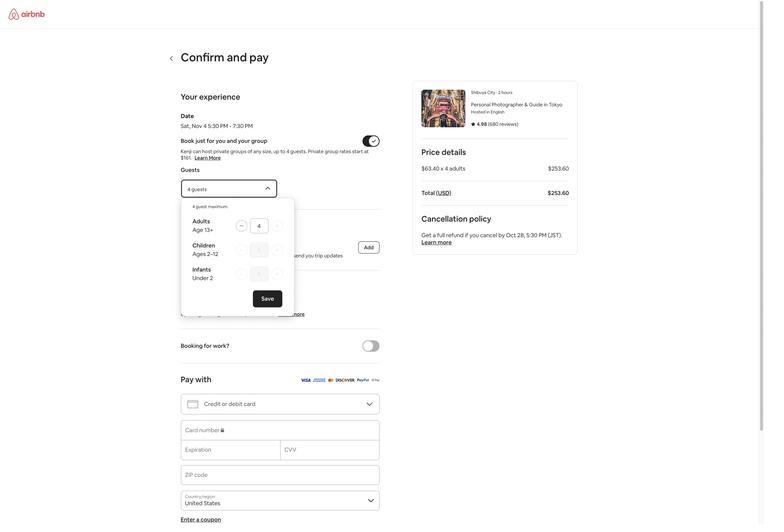 Task type: vqa. For each thing, say whether or not it's contained in the screenshot.
the left the reservations
no



Task type: locate. For each thing, give the bounding box(es) containing it.
just
[[196, 137, 205, 145]]

and down 'phone'
[[191, 253, 200, 259]]

5:30 right 28,
[[526, 232, 537, 239]]

2 right ·
[[498, 90, 501, 95]]

a inside 'get a full refund if you cancel by oct 28, 5:30 pm (jst). learn more'
[[433, 232, 436, 239]]

sat,
[[181, 122, 191, 130]]

2 vertical spatial group
[[192, 266, 283, 282]]

united states button
[[181, 491, 379, 511]]

0 vertical spatial guests
[[191, 186, 207, 193]]

0 horizontal spatial add
[[181, 253, 190, 259]]

0 vertical spatial trip
[[246, 221, 259, 231]]

0 vertical spatial 2
[[498, 90, 501, 95]]

you
[[216, 137, 226, 145], [469, 232, 479, 239], [306, 253, 314, 259]]

a for enter
[[196, 516, 199, 524]]

2 horizontal spatial pm
[[539, 232, 547, 239]]

(jst).
[[548, 232, 562, 239]]

verify
[[201, 253, 214, 259]]

required for your trip
[[181, 221, 259, 231]]

up right 18
[[243, 311, 248, 318]]

more right get
[[438, 239, 452, 246]]

2 group from the top
[[192, 242, 283, 258]]

1 group from the top
[[192, 218, 283, 234]]

discover card image right mastercard image
[[336, 379, 355, 382]]

2
[[498, 90, 501, 95], [210, 275, 213, 282]]

save button
[[253, 291, 283, 308]]

you right send
[[306, 253, 314, 259]]

2 vertical spatial you
[[306, 253, 314, 259]]

requirements
[[198, 302, 235, 310]]

your
[[181, 92, 198, 102]]

a for get
[[433, 232, 436, 239]]

your right verify
[[215, 253, 225, 259]]

in left english
[[486, 109, 490, 115]]

1 vertical spatial trip
[[315, 253, 323, 259]]

you right if
[[469, 232, 479, 239]]

your up the groups
[[238, 137, 250, 145]]

get a full refund if you cancel by oct 28, 5:30 pm (jst). learn more
[[421, 232, 562, 246]]

1 horizontal spatial can
[[250, 311, 258, 318]]

1 horizontal spatial 5:30
[[526, 232, 537, 239]]

1 vertical spatial 5:30
[[526, 232, 537, 239]]

0 vertical spatial to
[[280, 148, 285, 155]]

can inside guest requirements up to 4 guests ages 18 and up can attend. learn more
[[250, 311, 258, 318]]

4
[[203, 122, 207, 130], [286, 148, 289, 155], [445, 165, 448, 172], [188, 186, 190, 193], [192, 204, 195, 210], [194, 311, 197, 318]]

cancellation policy
[[421, 214, 491, 224]]

1 vertical spatial more
[[292, 311, 305, 318]]

to right size,
[[280, 148, 285, 155]]

date
[[181, 112, 194, 120]]

trip left updates
[[315, 253, 323, 259]]

a right "enter"
[[196, 516, 199, 524]]

0 vertical spatial add
[[364, 244, 374, 251]]

$253.60 for $63.40 x 4 adults
[[548, 165, 569, 172]]

american express card image
[[313, 376, 326, 384], [313, 379, 326, 382]]

2 vertical spatial for
[[204, 342, 212, 350]]

can inside phone number add and verify your phone number so airbnb can send you trip updates
[[284, 253, 292, 259]]

1 horizontal spatial 2
[[498, 90, 501, 95]]

4 inside date sat, nov 4 5:30 pm - 7:30 pm
[[203, 122, 207, 130]]

infants under 2
[[192, 266, 213, 282]]

can
[[193, 148, 201, 155], [284, 253, 292, 259], [250, 311, 258, 318]]

0 vertical spatial a
[[433, 232, 436, 239]]

for right just
[[207, 137, 215, 145]]

can left send
[[284, 253, 292, 259]]

0 horizontal spatial learn
[[195, 155, 208, 161]]

1 vertical spatial up
[[243, 311, 248, 318]]

1 vertical spatial add
[[181, 253, 190, 259]]

1 vertical spatial you
[[469, 232, 479, 239]]

4 left guests.
[[286, 148, 289, 155]]

can left attend.
[[250, 311, 258, 318]]

2 vertical spatial to
[[188, 311, 193, 318]]

pm
[[220, 122, 228, 130], [245, 122, 253, 130], [539, 232, 547, 239]]

learn more link right attend.
[[278, 311, 305, 318]]

5:30
[[208, 122, 219, 130], [526, 232, 537, 239]]

4 right x
[[445, 165, 448, 172]]

learn more link down the cancellation
[[421, 239, 452, 246]]

0 vertical spatial learn more link
[[421, 239, 452, 246]]

4 guests button
[[181, 180, 277, 198]]

adults age 13+
[[192, 218, 213, 234]]

trip
[[246, 221, 259, 231], [315, 253, 323, 259]]

phone
[[226, 253, 241, 259]]

0 vertical spatial more
[[438, 239, 452, 246]]

1 vertical spatial group
[[192, 242, 283, 258]]

3 group from the top
[[192, 266, 283, 282]]

trip up phone number add and verify your phone number so airbnb can send you trip updates
[[246, 221, 259, 231]]

0 vertical spatial $253.60
[[548, 165, 569, 172]]

group left rates
[[325, 148, 339, 155]]

$63.40 x 4 adults
[[421, 165, 465, 172]]

None text field
[[185, 475, 375, 482]]

ages
[[215, 311, 226, 318]]

1 horizontal spatial learn more link
[[421, 239, 452, 246]]

work?
[[213, 342, 229, 350]]

1 vertical spatial can
[[284, 253, 292, 259]]

guests
[[181, 166, 200, 174]]

with
[[195, 375, 212, 385]]

more inside 'get a full refund if you cancel by oct 28, 5:30 pm (jst). learn more'
[[438, 239, 452, 246]]

to left know
[[207, 282, 215, 292]]

hours
[[501, 90, 512, 95]]

2 horizontal spatial you
[[469, 232, 479, 239]]

up right size,
[[273, 148, 279, 155]]

guests up guest on the left of the page
[[191, 186, 207, 193]]

more right attend.
[[292, 311, 305, 318]]

hosted
[[471, 109, 486, 115]]

for right the 13+ on the top
[[216, 221, 226, 231]]

0 horizontal spatial learn more link
[[278, 311, 305, 318]]

(usd) button
[[436, 189, 451, 197]]

1 vertical spatial in
[[486, 109, 490, 115]]

0 horizontal spatial can
[[193, 148, 201, 155]]

4 guests
[[188, 186, 207, 193]]

card
[[244, 401, 256, 408]]

learn more link
[[195, 155, 221, 161]]

in
[[544, 101, 548, 108], [486, 109, 490, 115]]

0 horizontal spatial 2
[[210, 275, 213, 282]]

your inside phone number add and verify your phone number so airbnb can send you trip updates
[[215, 253, 225, 259]]

$63.40
[[421, 165, 439, 172]]

1 vertical spatial learn
[[421, 239, 436, 246]]

0 horizontal spatial more
[[292, 311, 305, 318]]

1 vertical spatial a
[[196, 516, 199, 524]]

more inside guest requirements up to 4 guests ages 18 and up can attend. learn more
[[292, 311, 305, 318]]

pm right 7:30
[[245, 122, 253, 130]]

learn right attend.
[[278, 311, 291, 318]]

1 american express card image from the top
[[313, 376, 326, 384]]

5:30 inside 'get a full refund if you cancel by oct 28, 5:30 pm (jst). learn more'
[[526, 232, 537, 239]]

2 horizontal spatial can
[[284, 253, 292, 259]]

send
[[293, 253, 304, 259]]

back image
[[169, 56, 174, 61]]

your for phone
[[215, 253, 225, 259]]

0 vertical spatial 5:30
[[208, 122, 219, 130]]

date sat, nov 4 5:30 pm - 7:30 pm
[[181, 112, 253, 130]]

None text field
[[254, 223, 264, 230], [254, 247, 264, 254], [254, 271, 264, 278], [254, 223, 264, 230], [254, 247, 264, 254], [254, 271, 264, 278]]

1 horizontal spatial in
[[544, 101, 548, 108]]

mastercard image
[[328, 376, 334, 384]]

2 discover card image from the top
[[336, 379, 355, 382]]

price
[[421, 147, 440, 157]]

0 vertical spatial group
[[192, 218, 283, 234]]

guests inside dropdown button
[[191, 186, 207, 193]]

0 horizontal spatial a
[[196, 516, 199, 524]]

group up any
[[251, 137, 267, 145]]

1 horizontal spatial more
[[438, 239, 452, 246]]

guests
[[191, 186, 207, 193], [198, 311, 214, 318]]

0 vertical spatial your
[[238, 137, 250, 145]]

photographer
[[492, 101, 523, 108]]

for
[[207, 137, 215, 145], [216, 221, 226, 231], [204, 342, 212, 350]]

1 horizontal spatial to
[[207, 282, 215, 292]]

2 vertical spatial learn
[[278, 311, 291, 318]]

discover card image right mastercard icon
[[336, 376, 355, 384]]

credit
[[204, 401, 221, 408]]

a
[[433, 232, 436, 239], [196, 516, 199, 524]]

more
[[438, 239, 452, 246], [292, 311, 305, 318]]

pm left "-"
[[220, 122, 228, 130]]

visa card image
[[301, 379, 311, 382]]

·
[[496, 90, 497, 95]]

4 down guests
[[188, 186, 190, 193]]

1 horizontal spatial a
[[433, 232, 436, 239]]

in left tokyo
[[544, 101, 548, 108]]

learn left full
[[421, 239, 436, 246]]

save
[[262, 295, 274, 303]]

0 vertical spatial can
[[193, 148, 201, 155]]

attend.
[[259, 311, 275, 318]]

to right up
[[188, 311, 193, 318]]

your down maximum.
[[228, 221, 245, 231]]

0 vertical spatial group
[[251, 137, 267, 145]]

1 horizontal spatial you
[[306, 253, 314, 259]]

and right 18
[[233, 311, 241, 318]]

4 down "guest"
[[194, 311, 197, 318]]

group
[[251, 137, 267, 145], [325, 148, 339, 155]]

coupon
[[201, 516, 221, 524]]

and left pay
[[227, 50, 247, 65]]

1 vertical spatial for
[[216, 221, 226, 231]]

1 vertical spatial 2
[[210, 275, 213, 282]]

to inside guest requirements up to 4 guests ages 18 and up can attend. learn more
[[188, 311, 193, 318]]

can for requirements
[[250, 311, 258, 318]]

kenji
[[181, 148, 192, 155]]

1 horizontal spatial group
[[325, 148, 339, 155]]

1 vertical spatial learn more link
[[278, 311, 305, 318]]

1 horizontal spatial trip
[[315, 253, 323, 259]]

0 vertical spatial learn
[[195, 155, 208, 161]]

children ages 2–12
[[192, 242, 218, 258]]

1 vertical spatial guests
[[198, 311, 214, 318]]

discover card image
[[336, 376, 355, 384], [336, 379, 355, 382]]

0 horizontal spatial up
[[243, 311, 248, 318]]

cancel
[[480, 232, 497, 239]]

a left full
[[433, 232, 436, 239]]

states
[[204, 500, 220, 507]]

2 inside infants under 2
[[210, 275, 213, 282]]

5:30 right nov
[[208, 122, 219, 130]]

american express card image left mastercard image
[[313, 379, 326, 382]]

1 vertical spatial $253.60
[[548, 189, 569, 197]]

paypal image
[[357, 376, 369, 384]]

can left host
[[193, 148, 201, 155]]

0 horizontal spatial group
[[251, 137, 267, 145]]

group
[[192, 218, 283, 234], [192, 242, 283, 258], [192, 266, 283, 282]]

pm left (jst).
[[539, 232, 547, 239]]

guest
[[196, 204, 207, 210]]

2 horizontal spatial learn
[[421, 239, 436, 246]]

any
[[253, 148, 261, 155]]

you inside phone number add and verify your phone number so airbnb can send you trip updates
[[306, 253, 314, 259]]

up inside guest requirements up to 4 guests ages 18 and up can attend. learn more
[[243, 311, 248, 318]]

1 vertical spatial group
[[325, 148, 339, 155]]

2 vertical spatial your
[[215, 253, 225, 259]]

and
[[227, 50, 247, 65], [227, 137, 237, 145], [191, 253, 200, 259], [233, 311, 241, 318]]

4 right nov
[[203, 122, 207, 130]]

2 vertical spatial can
[[250, 311, 258, 318]]

0 horizontal spatial 5:30
[[208, 122, 219, 130]]

start
[[352, 148, 363, 155]]

0 horizontal spatial you
[[216, 137, 226, 145]]

1 horizontal spatial add
[[364, 244, 374, 251]]

group containing infants
[[192, 266, 283, 282]]

and inside guest requirements up to 4 guests ages 18 and up can attend. learn more
[[233, 311, 241, 318]]

credit card image
[[187, 399, 199, 410]]

learn left the more
[[195, 155, 208, 161]]

1 vertical spatial to
[[207, 282, 215, 292]]

0 horizontal spatial to
[[188, 311, 193, 318]]

4 left guest on the left of the page
[[192, 204, 195, 210]]

total (usd)
[[421, 189, 451, 197]]

enter
[[181, 516, 195, 524]]

0 vertical spatial up
[[273, 148, 279, 155]]

number
[[199, 244, 220, 251]]

2 right under
[[210, 275, 213, 282]]

and up the groups
[[227, 137, 237, 145]]

1 horizontal spatial learn
[[278, 311, 291, 318]]

learn inside guest requirements up to 4 guests ages 18 and up can attend. learn more
[[278, 311, 291, 318]]

and inside phone number add and verify your phone number so airbnb can send you trip updates
[[191, 253, 200, 259]]

4 guest maximum.
[[192, 204, 228, 210]]

tokyo
[[549, 101, 562, 108]]

learn inside 'get a full refund if you cancel by oct 28, 5:30 pm (jst). learn more'
[[421, 239, 436, 246]]

2 horizontal spatial to
[[280, 148, 285, 155]]

guests down requirements
[[198, 311, 214, 318]]

1 horizontal spatial up
[[273, 148, 279, 155]]

you up private
[[216, 137, 226, 145]]

for left work?
[[204, 342, 212, 350]]

credit or debit card button
[[181, 394, 379, 415]]

refund
[[446, 232, 464, 239]]

if
[[465, 232, 468, 239]]

american express card image left mastercard icon
[[313, 376, 326, 384]]



Task type: describe. For each thing, give the bounding box(es) containing it.
can inside "kenji can host private groups of any size, up to 4 guests. private group rates start at $161."
[[193, 148, 201, 155]]

booking for work?
[[181, 342, 229, 350]]

up
[[181, 311, 187, 318]]

know
[[217, 282, 237, 292]]

add inside phone number add and verify your phone number so airbnb can send you trip updates
[[181, 253, 190, 259]]

add inside button
[[364, 244, 374, 251]]

size,
[[263, 148, 272, 155]]

2–12
[[207, 250, 218, 258]]

rates
[[340, 148, 351, 155]]

phone
[[181, 244, 198, 251]]

kenji can host private groups of any size, up to 4 guests. private group rates start at $161.
[[181, 148, 370, 161]]

1 horizontal spatial pm
[[245, 122, 253, 130]]

add button
[[358, 242, 379, 254]]

oct
[[506, 232, 516, 239]]

you inside 'get a full refund if you cancel by oct 28, 5:30 pm (jst). learn more'
[[469, 232, 479, 239]]

group containing adults
[[192, 218, 283, 234]]

things
[[181, 282, 205, 292]]

pay with
[[181, 375, 212, 385]]

adults
[[449, 165, 465, 172]]

city
[[487, 90, 495, 95]]

age
[[192, 226, 203, 234]]

experience
[[199, 92, 240, 102]]

host
[[202, 148, 212, 155]]

&
[[524, 101, 528, 108]]

your for group
[[238, 137, 250, 145]]

0 vertical spatial you
[[216, 137, 226, 145]]

google pay image
[[371, 379, 379, 382]]

debit
[[229, 401, 243, 408]]

for for required
[[216, 221, 226, 231]]

confirm
[[181, 50, 224, 65]]

details
[[441, 147, 466, 157]]

guests.
[[290, 148, 307, 155]]

children
[[192, 242, 215, 249]]

paypal image
[[357, 379, 369, 382]]

personal
[[471, 101, 491, 108]]

28,
[[517, 232, 525, 239]]

book just for you and your group
[[181, 137, 267, 145]]

4.98
[[477, 121, 487, 127]]

visa card image
[[301, 376, 311, 384]]

enter a coupon
[[181, 516, 221, 524]]

pay
[[249, 50, 269, 65]]

guests inside guest requirements up to 4 guests ages 18 and up can attend. learn more
[[198, 311, 214, 318]]

4 inside guest requirements up to 4 guests ages 18 and up can attend. learn more
[[194, 311, 197, 318]]

policy
[[469, 214, 491, 224]]

to inside "kenji can host private groups of any size, up to 4 guests. private group rates start at $161."
[[280, 148, 285, 155]]

updates
[[324, 253, 343, 259]]

0 horizontal spatial in
[[486, 109, 490, 115]]

private
[[308, 148, 324, 155]]

by
[[498, 232, 505, 239]]

2 american express card image from the top
[[313, 379, 326, 382]]

get
[[421, 232, 431, 239]]

680
[[489, 121, 498, 127]]

learn more
[[195, 155, 221, 161]]

guest requirements up to 4 guests ages 18 and up can attend. learn more
[[181, 302, 305, 318]]

0 vertical spatial in
[[544, 101, 548, 108]]

at
[[364, 148, 369, 155]]

group containing children
[[192, 242, 283, 258]]

0 vertical spatial for
[[207, 137, 215, 145]]

reviews
[[499, 121, 517, 127]]

phone number add and verify your phone number so airbnb can send you trip updates
[[181, 244, 343, 259]]

united states element
[[181, 491, 379, 511]]

pm inside 'get a full refund if you cancel by oct 28, 5:30 pm (jst). learn more'
[[539, 232, 547, 239]]

up inside "kenji can host private groups of any size, up to 4 guests. private group rates start at $161."
[[273, 148, 279, 155]]

(usd)
[[436, 189, 451, 197]]

of
[[248, 148, 252, 155]]

number
[[242, 253, 260, 259]]

required
[[181, 221, 214, 231]]

group inside "kenji can host private groups of any size, up to 4 guests. private group rates start at $161."
[[325, 148, 339, 155]]

under
[[192, 275, 209, 282]]

4 inside "kenji can host private groups of any size, up to 4 guests. private group rates start at $161."
[[286, 148, 289, 155]]

mastercard image
[[328, 379, 334, 382]]

0 horizontal spatial pm
[[220, 122, 228, 130]]

full
[[437, 232, 445, 239]]

trip inside phone number add and verify your phone number so airbnb can send you trip updates
[[315, 253, 323, 259]]

credit or debit card
[[204, 401, 256, 408]]

can for number
[[284, 253, 292, 259]]

airbnb
[[268, 253, 283, 259]]

personal photographer & guide in tokyo hosted in english
[[471, 101, 562, 115]]

price details
[[421, 147, 466, 157]]

$161.
[[181, 155, 192, 161]]

1 discover card image from the top
[[336, 376, 355, 384]]

5:30 inside date sat, nov 4 5:30 pm - 7:30 pm
[[208, 122, 219, 130]]

english
[[491, 109, 504, 115]]

ages
[[192, 250, 206, 258]]

0 horizontal spatial trip
[[246, 221, 259, 231]]

shibuya
[[471, 90, 486, 95]]

nov
[[192, 122, 202, 130]]

united states
[[185, 500, 220, 507]]

1 vertical spatial your
[[228, 221, 245, 231]]

more
[[209, 155, 221, 161]]

7:30
[[233, 122, 244, 130]]

google pay image
[[371, 376, 379, 384]]

18
[[227, 311, 232, 318]]

your experience
[[181, 92, 240, 102]]

infants
[[192, 266, 211, 274]]

4 inside 4 guests dropdown button
[[188, 186, 190, 193]]

total
[[421, 189, 435, 197]]

maximum.
[[208, 204, 228, 210]]

booking
[[181, 342, 203, 350]]

united
[[185, 500, 203, 507]]

)
[[517, 121, 518, 127]]

4.98 ( 680 reviews )
[[477, 121, 518, 127]]

guide
[[529, 101, 543, 108]]

or
[[222, 401, 227, 408]]

confirm and pay
[[181, 50, 269, 65]]

groups
[[230, 148, 246, 155]]

guest
[[181, 302, 197, 310]]

private
[[213, 148, 229, 155]]

$253.60 for total
[[548, 189, 569, 197]]

(
[[488, 121, 489, 127]]

for for booking
[[204, 342, 212, 350]]



